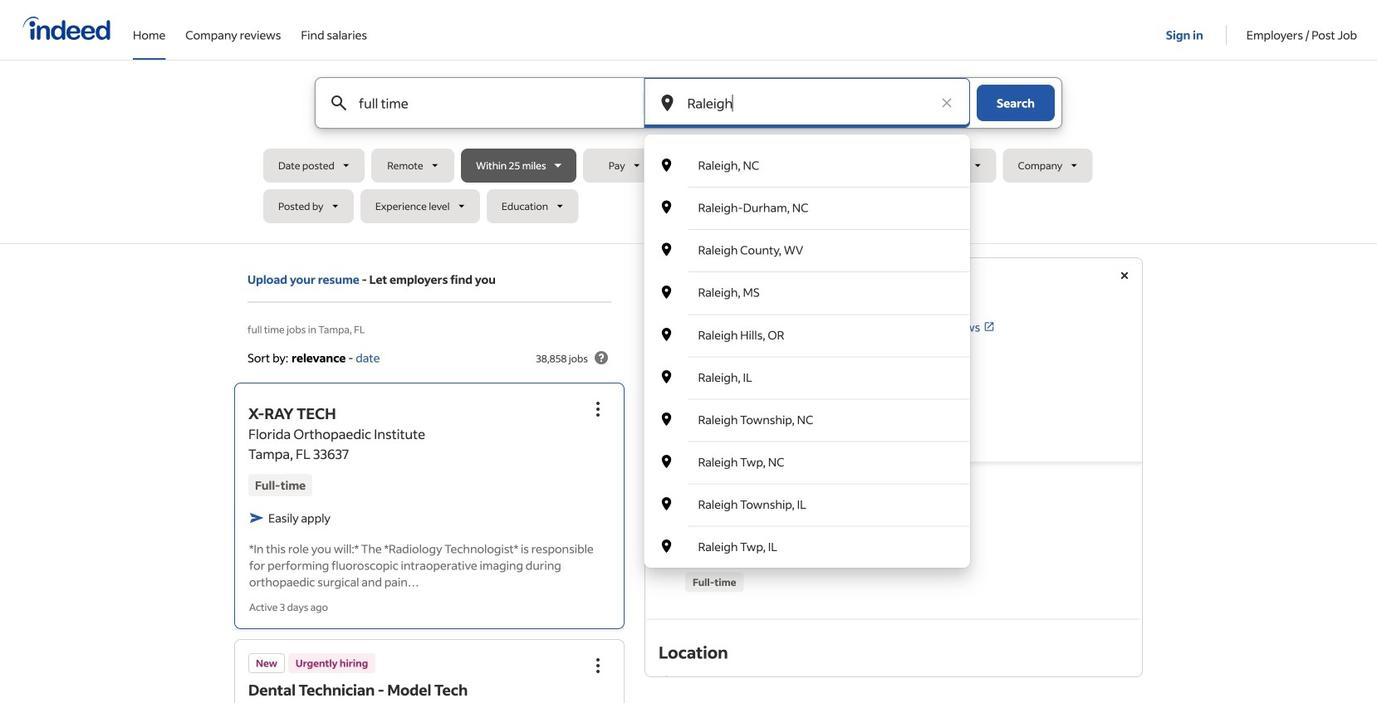Task type: describe. For each thing, give the bounding box(es) containing it.
job actions for x-ray tech is collapsed image
[[588, 400, 608, 420]]

Edit location text field
[[684, 78, 931, 128]]

save this job image
[[777, 414, 796, 434]]

help icon image
[[592, 348, 612, 368]]



Task type: locate. For each thing, give the bounding box(es) containing it.
clear location input image
[[939, 95, 956, 111]]

job actions for dental technician - model tech is collapsed image
[[588, 657, 608, 676]]

job preferences (opens in a new window) image
[[882, 519, 892, 529]]

close job details image
[[1115, 266, 1135, 286]]

3.2 out of 5 stars. link to 92 reviews company ratings (opens in a new tab) image
[[984, 321, 996, 333]]

None search field
[[263, 77, 1114, 568]]

search suggestions list box
[[644, 145, 971, 568]]

search: Job title, keywords, or company text field
[[356, 78, 615, 128]]



Task type: vqa. For each thing, say whether or not it's contained in the screenshot.
Job actions for (USA) Staff Pharmacist $40,000 Sign-On and Relocation is collapsed image
no



